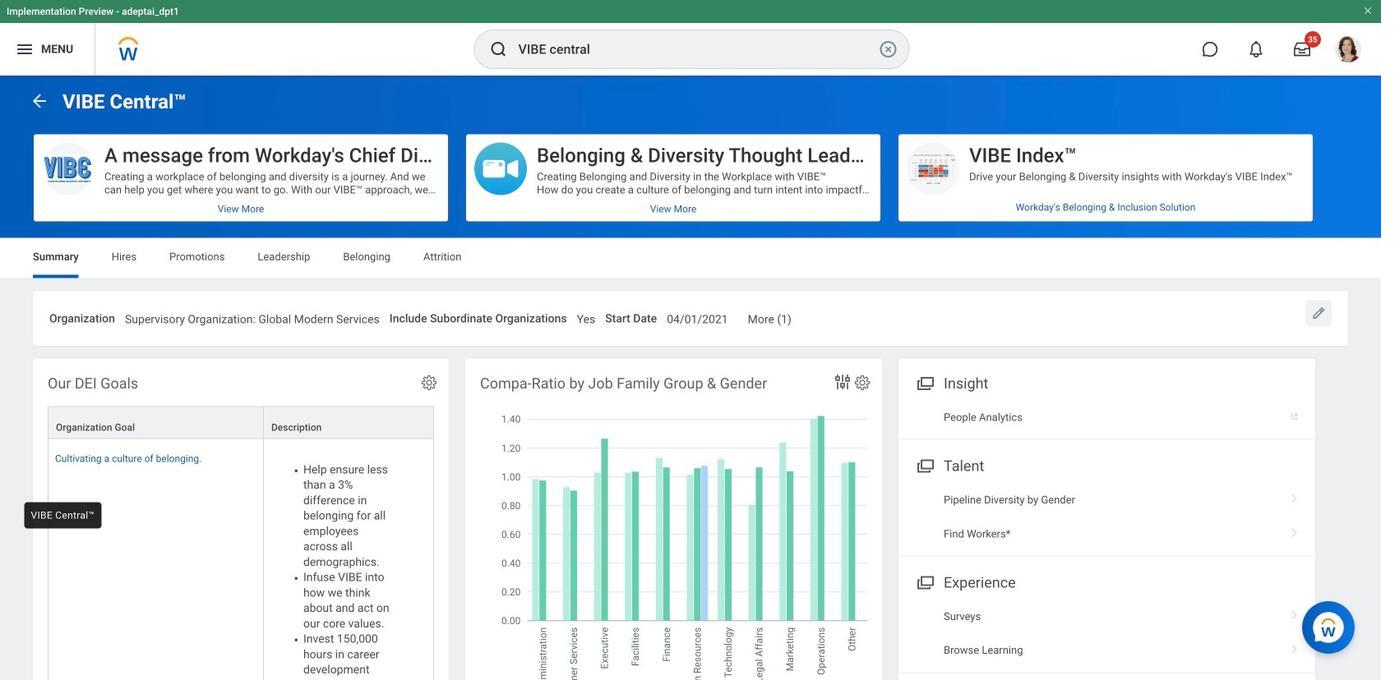 Task type: locate. For each thing, give the bounding box(es) containing it.
list for menu group image associated with 3rd chevron right image from the bottom of the page
[[899, 483, 1316, 551]]

menu group image for chevron right icon
[[914, 571, 936, 593]]

0 vertical spatial menu group image
[[914, 455, 936, 477]]

0 vertical spatial chevron right image
[[1284, 488, 1306, 505]]

3 chevron right image from the top
[[1284, 639, 1306, 656]]

chevron right image
[[1284, 605, 1306, 621]]

banner
[[0, 0, 1381, 76]]

1 vertical spatial chevron right image
[[1284, 522, 1306, 539]]

None text field
[[125, 303, 380, 332], [577, 303, 596, 332], [125, 303, 380, 332], [577, 303, 596, 332]]

main content
[[0, 76, 1381, 681]]

configure our dei goals image
[[420, 374, 438, 392]]

1 row from the top
[[48, 406, 434, 439]]

list for menu group image associated with chevron right icon
[[899, 600, 1316, 668]]

1 vertical spatial list
[[899, 600, 1316, 668]]

2 list from the top
[[899, 600, 1316, 668]]

ext link image
[[1289, 406, 1306, 422]]

1 vertical spatial menu group image
[[914, 571, 936, 593]]

profile logan mcneil image
[[1335, 36, 1362, 66]]

None text field
[[667, 303, 728, 332], [748, 303, 792, 332], [667, 303, 728, 332], [748, 303, 792, 332]]

justify image
[[15, 39, 35, 59]]

previous page image
[[30, 91, 49, 111]]

list
[[899, 483, 1316, 551], [899, 600, 1316, 668]]

tab list
[[16, 239, 1365, 278]]

row
[[48, 406, 434, 439], [48, 439, 434, 681]]

1 chevron right image from the top
[[1284, 488, 1306, 505]]

1 menu group image from the top
[[914, 455, 936, 477]]

Search Workday  search field
[[518, 31, 875, 67]]

1 list from the top
[[899, 483, 1316, 551]]

our dei goals element
[[33, 360, 449, 681]]

chevron right image
[[1284, 488, 1306, 505], [1284, 522, 1306, 539], [1284, 639, 1306, 656]]

2 vertical spatial chevron right image
[[1284, 639, 1306, 656]]

menu group image
[[914, 455, 936, 477], [914, 571, 936, 593]]

0 vertical spatial list
[[899, 483, 1316, 551]]

2 menu group image from the top
[[914, 571, 936, 593]]

2 chevron right image from the top
[[1284, 522, 1306, 539]]



Task type: vqa. For each thing, say whether or not it's contained in the screenshot.
1st Global Support - Nordics Group from the top of the "Cost per Course, Employee and Cost Center" element
no



Task type: describe. For each thing, give the bounding box(es) containing it.
inbox large image
[[1294, 41, 1311, 58]]

close environment banner image
[[1363, 6, 1373, 16]]

configure and view chart data image
[[833, 373, 853, 392]]

edit image
[[1311, 305, 1327, 322]]

search image
[[489, 39, 509, 59]]

x circle image
[[879, 39, 898, 59]]

menu group image for 3rd chevron right image from the bottom of the page
[[914, 455, 936, 477]]

configure compa-ratio by job family group & gender image
[[854, 374, 872, 392]]

menu group image
[[914, 372, 936, 394]]

notifications large image
[[1248, 41, 1265, 58]]

compa-ratio by job family group & gender element
[[465, 360, 882, 681]]

2 row from the top
[[48, 439, 434, 681]]



